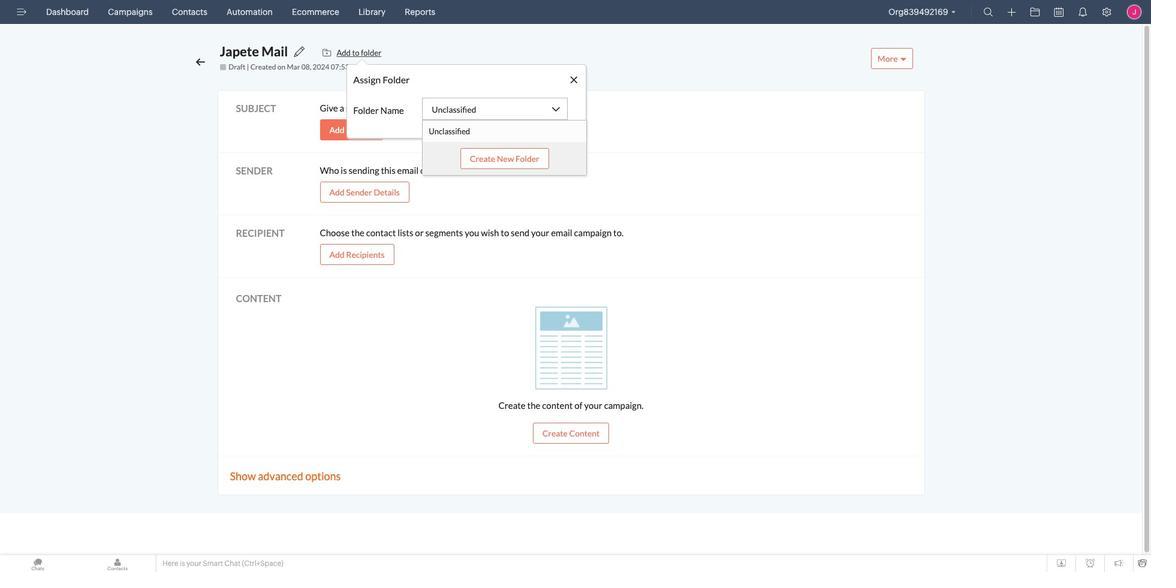 Task type: locate. For each thing, give the bounding box(es) containing it.
campaigns link
[[103, 0, 158, 24]]

folder image
[[1031, 7, 1040, 17]]

contacts link
[[167, 0, 212, 24]]

contacts image
[[80, 555, 155, 572]]

chats image
[[0, 555, 76, 572]]

automation
[[227, 7, 273, 17]]

notifications image
[[1078, 7, 1088, 17]]

quick actions image
[[1008, 8, 1016, 17]]

configure settings image
[[1102, 7, 1112, 17]]

smart
[[203, 560, 223, 568]]

here
[[163, 560, 178, 568]]

dashboard link
[[41, 0, 94, 24]]



Task type: describe. For each thing, give the bounding box(es) containing it.
your
[[187, 560, 201, 568]]

chat
[[225, 560, 241, 568]]

search image
[[984, 7, 993, 17]]

dashboard
[[46, 7, 89, 17]]

(ctrl+space)
[[242, 560, 284, 568]]

library link
[[354, 0, 391, 24]]

here is your smart chat (ctrl+space)
[[163, 560, 284, 568]]

ecommerce
[[292, 7, 339, 17]]

automation link
[[222, 0, 278, 24]]

org839492169
[[889, 7, 948, 17]]

calendar image
[[1055, 7, 1064, 17]]

reports
[[405, 7, 435, 17]]

is
[[180, 560, 185, 568]]

campaigns
[[108, 7, 153, 17]]

reports link
[[400, 0, 440, 24]]

ecommerce link
[[287, 0, 344, 24]]

contacts
[[172, 7, 207, 17]]

library
[[359, 7, 386, 17]]



Task type: vqa. For each thing, say whether or not it's contained in the screenshot.
Org839492169
yes



